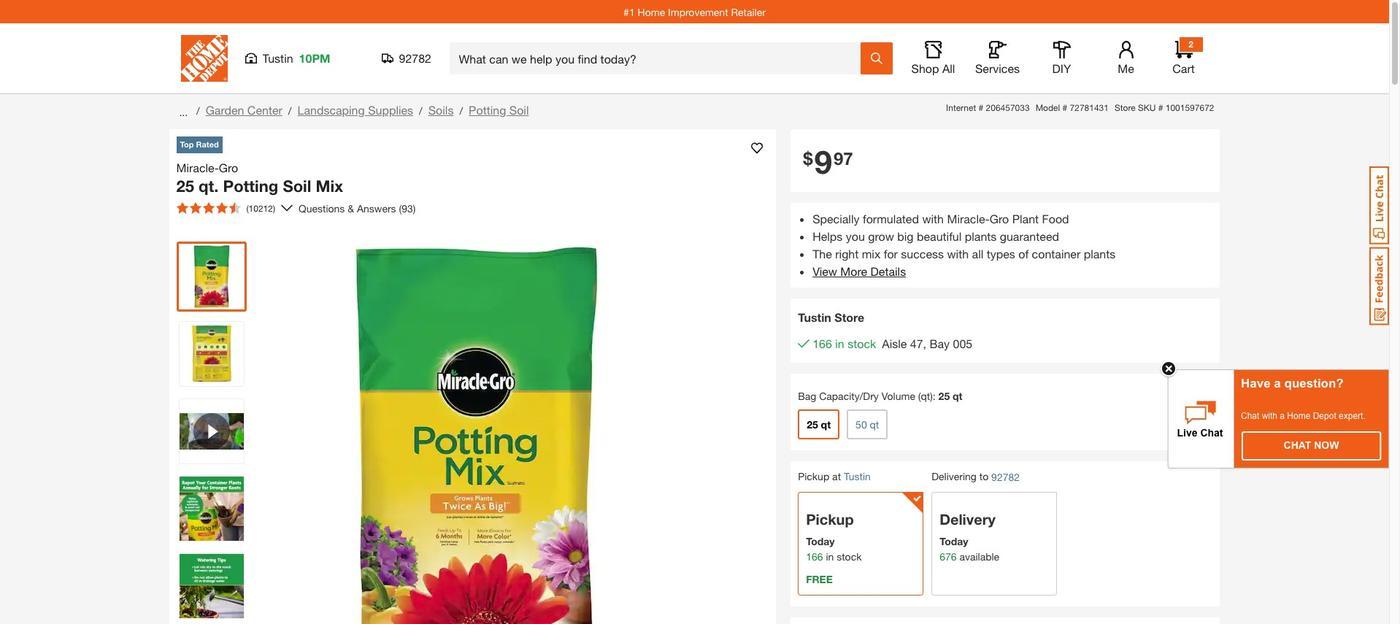 Task type: vqa. For each thing, say whether or not it's contained in the screenshot.
Conditioners
no



Task type: locate. For each thing, give the bounding box(es) containing it.
home right #1
[[638, 5, 665, 18]]

aisle 47, bay 005
[[882, 337, 973, 351]]

0 vertical spatial 25
[[176, 176, 194, 195]]

miracle- up beautiful
[[947, 212, 990, 226]]

(10212) button
[[171, 196, 281, 220]]

0 vertical spatial 92782
[[399, 51, 432, 65]]

pickup at tustin
[[798, 471, 871, 483]]

miracle- up qt.
[[176, 160, 219, 174]]

today up free
[[806, 535, 835, 548]]

3 # from the left
[[1159, 102, 1164, 113]]

in up free
[[826, 551, 834, 563]]

2 vertical spatial tustin
[[844, 471, 871, 483]]

1 horizontal spatial today
[[940, 535, 969, 548]]

2 horizontal spatial qt
[[953, 390, 963, 403]]

questions & answers (93)
[[299, 202, 416, 214]]

1 vertical spatial gro
[[990, 212, 1009, 226]]

a right chat in the right of the page
[[1280, 411, 1285, 422]]

1 vertical spatial with
[[947, 247, 969, 261]]

2 vertical spatial 25
[[807, 419, 818, 431]]

store
[[1115, 102, 1136, 113], [835, 311, 865, 325]]

with right chat in the right of the page
[[1262, 411, 1278, 422]]

garden center link
[[206, 103, 282, 117]]

store left "sku"
[[1115, 102, 1136, 113]]

me button
[[1103, 41, 1150, 76]]

potting
[[469, 103, 506, 117], [223, 176, 278, 195]]

0 vertical spatial in
[[836, 337, 845, 351]]

0 horizontal spatial tustin
[[263, 51, 293, 65]]

plant
[[1013, 212, 1039, 226]]

1 today from the left
[[806, 535, 835, 548]]

1 vertical spatial stock
[[837, 551, 862, 563]]

2 horizontal spatial 25
[[939, 390, 950, 403]]

potting right 'soils' link
[[469, 103, 506, 117]]

soil inside ... / garden center / landscaping supplies / soils / potting soil
[[510, 103, 529, 117]]

2 today from the left
[[940, 535, 969, 548]]

0 horizontal spatial qt
[[821, 419, 831, 431]]

the home depot logo image
[[181, 35, 227, 82]]

1 horizontal spatial #
[[1063, 102, 1068, 113]]

with
[[923, 212, 944, 226], [947, 247, 969, 261], [1262, 411, 1278, 422]]

potting up (10212)
[[223, 176, 278, 195]]

view more details link
[[813, 265, 906, 279]]

0 horizontal spatial potting
[[223, 176, 278, 195]]

in down tustin store in the right of the page
[[836, 337, 845, 351]]

beautiful
[[917, 230, 962, 243]]

1 vertical spatial plants
[[1084, 247, 1116, 261]]

0 horizontal spatial in
[[826, 551, 834, 563]]

1 horizontal spatial with
[[947, 247, 969, 261]]

0 vertical spatial miracle-
[[176, 160, 219, 174]]

0 horizontal spatial with
[[923, 212, 944, 226]]

0 vertical spatial pickup
[[798, 471, 830, 483]]

97
[[834, 148, 853, 169]]

chat now link
[[1243, 432, 1381, 460]]

with up beautiful
[[923, 212, 944, 226]]

#1
[[624, 5, 635, 18]]

/ left 'soils' link
[[419, 104, 423, 117]]

4797346297001 image
[[179, 399, 244, 464]]

of
[[1019, 247, 1029, 261]]

1 horizontal spatial miracle-
[[947, 212, 990, 226]]

store up '166 in stock'
[[835, 311, 865, 325]]

2 horizontal spatial tustin
[[844, 471, 871, 483]]

25 qt button
[[798, 410, 840, 440]]

0 horizontal spatial gro
[[219, 160, 238, 174]]

1 vertical spatial potting
[[223, 176, 278, 195]]

92782 inside 92782 button
[[399, 51, 432, 65]]

tustin button
[[844, 471, 871, 483]]

diy button
[[1039, 41, 1085, 76]]

gro
[[219, 160, 238, 174], [990, 212, 1009, 226]]

today up 676
[[940, 535, 969, 548]]

... button
[[176, 101, 191, 122]]

miracle gro potting soil 72781431 64.0 image
[[179, 245, 244, 309]]

$ 9 97
[[803, 143, 853, 181]]

qt right : on the bottom
[[953, 390, 963, 403]]

1 vertical spatial pickup
[[806, 511, 854, 528]]

676
[[940, 551, 957, 563]]

a right the have on the right bottom of page
[[1274, 377, 1281, 391]]

92782 right to
[[992, 471, 1020, 484]]

0 horizontal spatial 25
[[176, 176, 194, 195]]

depot
[[1313, 411, 1337, 422]]

1 vertical spatial home
[[1288, 411, 1311, 422]]

bay
[[930, 337, 950, 351]]

0 horizontal spatial miracle-
[[176, 160, 219, 174]]

tustin for tustin 10pm
[[263, 51, 293, 65]]

2 horizontal spatial #
[[1159, 102, 1164, 113]]

with left all
[[947, 247, 969, 261]]

1 horizontal spatial qt
[[870, 419, 879, 431]]

plants up all
[[965, 230, 997, 243]]

0 vertical spatial potting
[[469, 103, 506, 117]]

0 horizontal spatial 92782
[[399, 51, 432, 65]]

plants right container
[[1084, 247, 1116, 261]]

shop all
[[912, 61, 955, 75]]

sku
[[1138, 102, 1156, 113]]

pickup inside pickup today 166 in stock
[[806, 511, 854, 528]]

50 qt button
[[847, 410, 888, 440]]

# right model
[[1063, 102, 1068, 113]]

have a question?
[[1241, 377, 1344, 391]]

aisle
[[882, 337, 907, 351]]

a
[[1274, 377, 1281, 391], [1280, 411, 1285, 422]]

0 vertical spatial plants
[[965, 230, 997, 243]]

92782 up supplies
[[399, 51, 432, 65]]

miracle- inside miracle-gro 25 qt. potting soil mix
[[176, 160, 219, 174]]

# right "sku"
[[1159, 102, 1164, 113]]

0 horizontal spatial soil
[[283, 176, 311, 195]]

1 vertical spatial soil
[[283, 176, 311, 195]]

92782 link
[[992, 470, 1020, 485]]

delivering to 92782
[[932, 471, 1020, 484]]

1 vertical spatial 92782
[[992, 471, 1020, 484]]

# right internet
[[979, 102, 984, 113]]

1 horizontal spatial soil
[[510, 103, 529, 117]]

the
[[813, 247, 832, 261]]

47,
[[910, 337, 927, 351]]

4.5 stars image
[[176, 202, 241, 214]]

0 horizontal spatial today
[[806, 535, 835, 548]]

1 vertical spatial 166
[[806, 551, 823, 563]]

free
[[806, 573, 833, 586]]

1 # from the left
[[979, 102, 984, 113]]

types
[[987, 247, 1016, 261]]

center
[[247, 103, 282, 117]]

soil inside miracle-gro 25 qt. potting soil mix
[[283, 176, 311, 195]]

stock
[[848, 337, 876, 351], [837, 551, 862, 563]]

1 horizontal spatial 92782
[[992, 471, 1020, 484]]

206457033
[[986, 102, 1030, 113]]

gro inside specially formulated with miracle-gro plant food helps you grow big beautiful plants guaranteed the right mix for success with all types of container plants view more details
[[990, 212, 1009, 226]]

formulated
[[863, 212, 919, 226]]

tustin 10pm
[[263, 51, 330, 65]]

166 up free
[[806, 551, 823, 563]]

1 horizontal spatial store
[[1115, 102, 1136, 113]]

pickup left at
[[798, 471, 830, 483]]

25 right : on the bottom
[[939, 390, 950, 403]]

garden
[[206, 103, 244, 117]]

92782
[[399, 51, 432, 65], [992, 471, 1020, 484]]

1 vertical spatial tustin
[[798, 311, 832, 325]]

2
[[1189, 39, 1194, 50]]

(10212) link
[[171, 196, 293, 220]]

home left depot
[[1288, 411, 1311, 422]]

0 vertical spatial stock
[[848, 337, 876, 351]]

feedback link image
[[1370, 247, 1390, 326]]

specially formulated with miracle-gro plant food helps you grow big beautiful plants guaranteed the right mix for success with all types of container plants view more details
[[813, 212, 1116, 279]]

mix
[[862, 247, 881, 261]]

2 vertical spatial with
[[1262, 411, 1278, 422]]

tustin left 10pm
[[263, 51, 293, 65]]

1 horizontal spatial tustin
[[798, 311, 832, 325]]

0 vertical spatial store
[[1115, 102, 1136, 113]]

4 / from the left
[[460, 104, 463, 117]]

pickup for pickup at tustin
[[798, 471, 830, 483]]

me
[[1118, 61, 1135, 75]]

1001597672
[[1166, 102, 1215, 113]]

...
[[179, 106, 188, 118]]

1 horizontal spatial 25
[[807, 419, 818, 431]]

0 vertical spatial home
[[638, 5, 665, 18]]

$
[[803, 148, 813, 169]]

0 horizontal spatial store
[[835, 311, 865, 325]]

1 horizontal spatial in
[[836, 337, 845, 351]]

today inside pickup today 166 in stock
[[806, 535, 835, 548]]

miracle-gro link
[[176, 159, 244, 176]]

qt left 50
[[821, 419, 831, 431]]

tustin up '166 in stock'
[[798, 311, 832, 325]]

delivering
[[932, 471, 977, 483]]

/ right soils
[[460, 104, 463, 117]]

qt right 50
[[870, 419, 879, 431]]

25 left qt.
[[176, 176, 194, 195]]

166
[[813, 337, 832, 351], [806, 551, 823, 563]]

qt inside button
[[870, 419, 879, 431]]

today inside delivery today 676 available
[[940, 535, 969, 548]]

capacity/dry
[[819, 390, 879, 403]]

0 vertical spatial gro
[[219, 160, 238, 174]]

166 down tustin store in the right of the page
[[813, 337, 832, 351]]

qt
[[953, 390, 963, 403], [821, 419, 831, 431], [870, 419, 879, 431]]

1 vertical spatial miracle-
[[947, 212, 990, 226]]

/ right center
[[288, 104, 292, 117]]

pickup down pickup at tustin
[[806, 511, 854, 528]]

25
[[176, 176, 194, 195], [939, 390, 950, 403], [807, 419, 818, 431]]

tustin for tustin store
[[798, 311, 832, 325]]

0 vertical spatial soil
[[510, 103, 529, 117]]

qt inside button
[[821, 419, 831, 431]]

qt for 25 qt
[[821, 419, 831, 431]]

1 vertical spatial in
[[826, 551, 834, 563]]

services
[[976, 61, 1020, 75]]

1 horizontal spatial potting
[[469, 103, 506, 117]]

1 vertical spatial store
[[835, 311, 865, 325]]

1 horizontal spatial gro
[[990, 212, 1009, 226]]

shop all button
[[910, 41, 957, 76]]

25 down bag
[[807, 419, 818, 431]]

tustin right at
[[844, 471, 871, 483]]

0 vertical spatial tustin
[[263, 51, 293, 65]]

miracle gro potting soil 72781431 1d.3 image
[[179, 554, 244, 618]]

/ right ... button
[[196, 104, 200, 117]]

0 horizontal spatial #
[[979, 102, 984, 113]]

0 horizontal spatial home
[[638, 5, 665, 18]]

in
[[836, 337, 845, 351], [826, 551, 834, 563]]



Task type: describe. For each thing, give the bounding box(es) containing it.
all
[[943, 61, 955, 75]]

landscaping supplies link
[[298, 103, 413, 117]]

... / garden center / landscaping supplies / soils / potting soil
[[176, 103, 529, 118]]

delivery
[[940, 511, 996, 528]]

chat
[[1284, 440, 1312, 451]]

guaranteed
[[1000, 230, 1060, 243]]

1 vertical spatial a
[[1280, 411, 1285, 422]]

food
[[1042, 212, 1069, 226]]

50
[[856, 419, 867, 431]]

2 # from the left
[[1063, 102, 1068, 113]]

0 vertical spatial with
[[923, 212, 944, 226]]

live chat image
[[1370, 166, 1390, 245]]

services button
[[974, 41, 1021, 76]]

chat
[[1241, 411, 1260, 422]]

50 qt
[[856, 419, 879, 431]]

0 horizontal spatial plants
[[965, 230, 997, 243]]

72781431
[[1070, 102, 1109, 113]]

chat with a home depot expert.
[[1241, 411, 1366, 422]]

:
[[933, 390, 936, 403]]

all
[[972, 247, 984, 261]]

today for delivery
[[940, 535, 969, 548]]

view
[[813, 265, 837, 279]]

miracle gro potting soil 72781431 a0.2 image
[[179, 477, 244, 541]]

gro inside miracle-gro 25 qt. potting soil mix
[[219, 160, 238, 174]]

(93)
[[399, 202, 416, 214]]

miracle- inside specially formulated with miracle-gro plant food helps you grow big beautiful plants guaranteed the right mix for success with all types of container plants view more details
[[947, 212, 990, 226]]

top rated
[[180, 139, 219, 149]]

helps
[[813, 230, 843, 243]]

1 horizontal spatial home
[[1288, 411, 1311, 422]]

internet # 206457033 model # 72781431 store sku # 1001597672
[[946, 102, 1215, 113]]

tustin store
[[798, 311, 865, 325]]

0 vertical spatial 166
[[813, 337, 832, 351]]

diy
[[1053, 61, 1071, 75]]

volume
[[882, 390, 916, 403]]

cart
[[1173, 61, 1195, 75]]

questions
[[299, 202, 345, 214]]

in inside pickup today 166 in stock
[[826, 551, 834, 563]]

top
[[180, 139, 194, 149]]

166 in stock
[[813, 337, 876, 351]]

9
[[815, 143, 832, 181]]

92782 inside delivering to 92782
[[992, 471, 1020, 484]]

now
[[1315, 440, 1340, 451]]

1 horizontal spatial plants
[[1084, 247, 1116, 261]]

pickup for pickup today 166 in stock
[[806, 511, 854, 528]]

to
[[980, 471, 989, 483]]

qt.
[[199, 176, 219, 195]]

chat now
[[1284, 440, 1340, 451]]

potting inside ... / garden center / landscaping supplies / soils / potting soil
[[469, 103, 506, 117]]

question?
[[1285, 377, 1344, 391]]

container
[[1032, 247, 1081, 261]]

you
[[846, 230, 865, 243]]

miracle-gro 25 qt. potting soil mix
[[176, 160, 343, 195]]

(qt)
[[918, 390, 933, 403]]

2 / from the left
[[288, 104, 292, 117]]

at
[[833, 471, 841, 483]]

potting inside miracle-gro 25 qt. potting soil mix
[[223, 176, 278, 195]]

005
[[953, 337, 973, 351]]

have
[[1241, 377, 1271, 391]]

expert.
[[1339, 411, 1366, 422]]

success
[[901, 247, 944, 261]]

0 vertical spatial a
[[1274, 377, 1281, 391]]

improvement
[[668, 5, 728, 18]]

right
[[836, 247, 859, 261]]

today for pickup
[[806, 535, 835, 548]]

2 horizontal spatial with
[[1262, 411, 1278, 422]]

more
[[841, 265, 868, 279]]

1 vertical spatial 25
[[939, 390, 950, 403]]

available
[[960, 551, 1000, 563]]

166 inside pickup today 166 in stock
[[806, 551, 823, 563]]

delivery today 676 available
[[940, 511, 1000, 563]]

model
[[1036, 102, 1060, 113]]

10pm
[[299, 51, 330, 65]]

potting soil link
[[469, 103, 529, 117]]

landscaping
[[298, 103, 365, 117]]

(10212)
[[246, 203, 275, 214]]

retailer
[[731, 5, 766, 18]]

pickup today 166 in stock
[[806, 511, 862, 563]]

internet
[[946, 102, 976, 113]]

soils link
[[428, 103, 454, 117]]

bag capacity/dry volume (qt) : 25 qt
[[798, 390, 963, 403]]

supplies
[[368, 103, 413, 117]]

specially
[[813, 212, 860, 226]]

for
[[884, 247, 898, 261]]

25 inside button
[[807, 419, 818, 431]]

stock inside pickup today 166 in stock
[[837, 551, 862, 563]]

What can we help you find today? search field
[[459, 43, 860, 74]]

3 / from the left
[[419, 104, 423, 117]]

cart 2
[[1173, 39, 1195, 75]]

grow
[[868, 230, 894, 243]]

25 qt
[[807, 419, 831, 431]]

miracle gro potting soil 72781431 40.1 image
[[179, 322, 244, 386]]

answers
[[357, 202, 396, 214]]

#1 home improvement retailer
[[624, 5, 766, 18]]

92782 button
[[382, 51, 432, 66]]

1 / from the left
[[196, 104, 200, 117]]

&
[[348, 202, 354, 214]]

shop
[[912, 61, 939, 75]]

25 inside miracle-gro 25 qt. potting soil mix
[[176, 176, 194, 195]]

qt for 50 qt
[[870, 419, 879, 431]]



